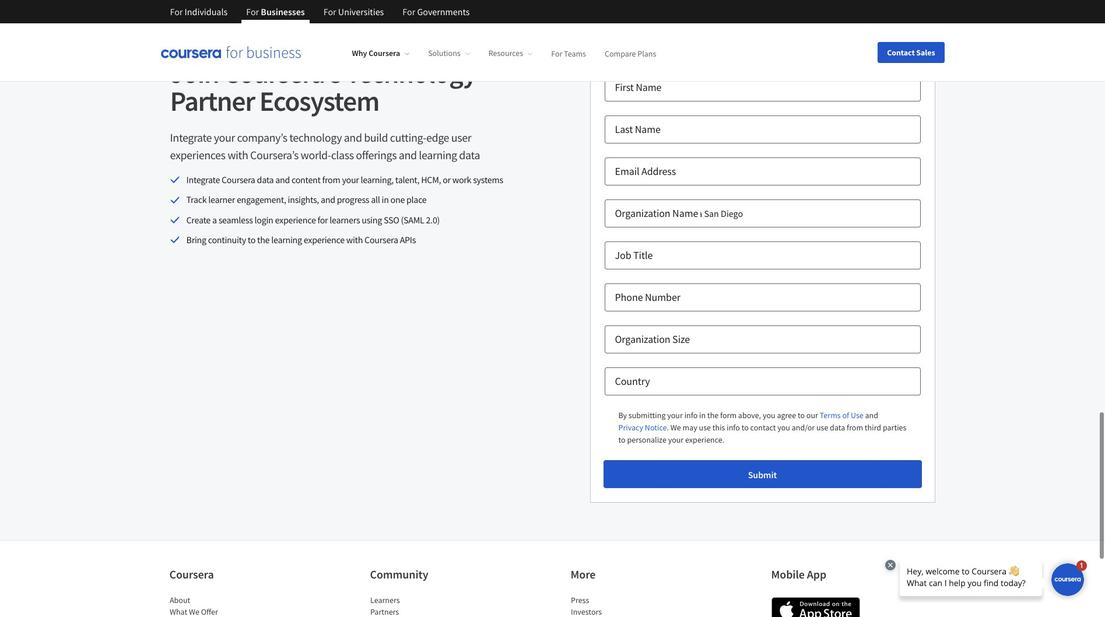 Task type: vqa. For each thing, say whether or not it's contained in the screenshot.
Integrate your company's technology and build cutting-edge user experiences with Coursera's world-class offerings and learning data's Integrate
yes



Task type: locate. For each thing, give the bounding box(es) containing it.
1 horizontal spatial in
[[699, 410, 706, 421]]

integrate inside "integrate your company's technology and build cutting-edge user experiences with coursera's world-class offerings and learning data"
[[170, 130, 212, 145]]

download on the app store image
[[771, 597, 860, 617]]

coursera right why
[[369, 48, 400, 58]]

0 vertical spatial you
[[763, 410, 776, 421]]

you inside by submitting your info in the form above, you agree to our terms of use and privacy notice
[[763, 410, 776, 421]]

experiences
[[170, 148, 225, 162]]

0 horizontal spatial list item
[[169, 606, 269, 617]]

2 organization from the top
[[615, 333, 671, 346]]

name
[[636, 81, 662, 94], [635, 123, 661, 136], [673, 207, 698, 220]]

use down our
[[817, 422, 829, 433]]

for left governments
[[403, 6, 415, 18]]

to down privacy notice link
[[619, 435, 626, 445]]

learners list
[[370, 594, 469, 617]]

Organization Name text field
[[605, 200, 921, 228]]

organization size
[[615, 333, 690, 346]]

sso
[[384, 214, 399, 226]]

1 vertical spatial name
[[635, 123, 661, 136]]

info inside . we may use this info to contact you and/or use data from third parties to personalize your experience.
[[727, 422, 740, 433]]

integrate your company's technology and build cutting-edge user experiences with coursera's world-class offerings and learning data
[[170, 130, 480, 162]]

0 horizontal spatial data
[[257, 174, 274, 186]]

your up the ". we"
[[668, 410, 683, 421]]

insights,
[[288, 194, 319, 206]]

bring continuity to the learning experience with coursera apis
[[186, 234, 416, 246]]

organization left size
[[615, 333, 671, 346]]

in
[[382, 194, 389, 206], [699, 410, 706, 421]]

your down the ". we"
[[668, 435, 684, 445]]

name for organization name
[[673, 207, 698, 220]]

for individuals
[[170, 6, 228, 18]]

info up may
[[685, 410, 698, 421]]

1 horizontal spatial with
[[346, 234, 363, 246]]

integrate up experiences at left
[[170, 130, 212, 145]]

0 vertical spatial name
[[636, 81, 662, 94]]

compare plans
[[605, 48, 656, 58]]

your up progress
[[342, 174, 359, 186]]

0 vertical spatial to
[[248, 234, 256, 246]]

title
[[634, 249, 653, 262]]

experience down for
[[304, 234, 345, 246]]

use up experience.
[[699, 422, 711, 433]]

2 horizontal spatial data
[[830, 422, 845, 433]]

Email Address email field
[[605, 158, 921, 186]]

experience.
[[685, 435, 725, 445]]

0 vertical spatial experience
[[275, 214, 316, 226]]

contact
[[751, 422, 776, 433]]

email
[[615, 165, 640, 178]]

learning inside "integrate your company's technology and build cutting-edge user experiences with coursera's world-class offerings and learning data"
[[419, 148, 457, 162]]

info
[[685, 410, 698, 421], [727, 422, 740, 433]]

company's
[[237, 130, 287, 145]]

integrate up track
[[186, 174, 220, 186]]

1 horizontal spatial the
[[708, 410, 719, 421]]

you
[[763, 410, 776, 421], [778, 422, 790, 433]]

experience
[[275, 214, 316, 226], [304, 234, 345, 246]]

2 vertical spatial name
[[673, 207, 698, 220]]

to down login
[[248, 234, 256, 246]]

info inside by submitting your info in the form above, you agree to our terms of use and privacy notice
[[685, 410, 698, 421]]

resources
[[489, 48, 523, 58]]

compare plans link
[[605, 48, 656, 58]]

info down form
[[727, 422, 740, 433]]

1 horizontal spatial data
[[459, 148, 480, 162]]

build
[[364, 130, 388, 145]]

1 horizontal spatial you
[[778, 422, 790, 433]]

0 vertical spatial info
[[685, 410, 698, 421]]

banner navigation
[[161, 0, 479, 23]]

list item down the about link
[[169, 606, 269, 617]]

experience up the bring continuity to the learning experience with coursera apis
[[275, 214, 316, 226]]

from
[[322, 174, 340, 186], [847, 422, 863, 433]]

0 vertical spatial learning
[[419, 148, 457, 162]]

0 horizontal spatial learning
[[271, 234, 302, 246]]

1 horizontal spatial from
[[847, 422, 863, 433]]

job title
[[615, 249, 653, 262]]

learning down edge on the top left of the page
[[419, 148, 457, 162]]

integrate for integrate your company's technology and build cutting-edge user experiences with coursera's world-class offerings and learning data
[[170, 130, 212, 145]]

1 horizontal spatial learning
[[419, 148, 457, 162]]

from inside . we may use this info to contact you and/or use data from third parties to personalize your experience.
[[847, 422, 863, 433]]

coursera up the about
[[169, 567, 214, 582]]

apis
[[400, 234, 416, 246]]

terms of
[[820, 410, 849, 421]]

0 vertical spatial integrate
[[170, 130, 212, 145]]

compare
[[605, 48, 636, 58]]

1 vertical spatial integrate
[[186, 174, 220, 186]]

coursera down "using"
[[365, 234, 398, 246]]

from right content
[[322, 174, 340, 186]]

list item for more
[[571, 606, 670, 617]]

list item down the learners link
[[370, 606, 469, 617]]

your up experiences at left
[[214, 130, 235, 145]]

learners
[[330, 214, 360, 226]]

the up this
[[708, 410, 719, 421]]

work
[[453, 174, 472, 186]]

and up third on the right bottom of the page
[[865, 410, 879, 421]]

press link
[[571, 595, 589, 606]]

from down the use
[[847, 422, 863, 433]]

use
[[699, 422, 711, 433], [817, 422, 829, 433]]

for left individuals
[[170, 6, 183, 18]]

in right all
[[382, 194, 389, 206]]

with
[[228, 148, 248, 162], [346, 234, 363, 246]]

0 horizontal spatial the
[[257, 234, 270, 246]]

0 horizontal spatial you
[[763, 410, 776, 421]]

0 horizontal spatial info
[[685, 410, 698, 421]]

1 use from the left
[[699, 422, 711, 433]]

1 list item from the left
[[169, 606, 269, 617]]

1 horizontal spatial list item
[[370, 606, 469, 617]]

and inside by submitting your info in the form above, you agree to our terms of use and privacy notice
[[865, 410, 879, 421]]

create a seamless login experience for learners using sso (saml 2.0)
[[186, 214, 440, 226]]

why coursera
[[352, 48, 400, 58]]

one
[[391, 194, 405, 206]]

1 horizontal spatial to
[[619, 435, 626, 445]]

track learner engagement, insights, and progress all in one place
[[186, 194, 427, 206]]

to down above,
[[742, 422, 749, 433]]

0 vertical spatial in
[[382, 194, 389, 206]]

organization for organization name
[[615, 207, 671, 220]]

1 horizontal spatial use
[[817, 422, 829, 433]]

coursera up learner
[[222, 174, 255, 186]]

progress
[[337, 194, 369, 206]]

why
[[352, 48, 367, 58]]

you up "contact"
[[763, 410, 776, 421]]

1 vertical spatial from
[[847, 422, 863, 433]]

track
[[186, 194, 207, 206]]

list item down "press"
[[571, 606, 670, 617]]

list item for coursera
[[169, 606, 269, 617]]

2 list item from the left
[[370, 606, 469, 617]]

size
[[673, 333, 690, 346]]

1 vertical spatial in
[[699, 410, 706, 421]]

1 vertical spatial organization
[[615, 333, 671, 346]]

parties
[[883, 422, 907, 433]]

the inside by submitting your info in the form above, you agree to our terms of use and privacy notice
[[708, 410, 719, 421]]

coursera
[[369, 48, 400, 58], [222, 174, 255, 186], [365, 234, 398, 246], [169, 567, 214, 582]]

in up experience.
[[699, 410, 706, 421]]

integrate for integrate coursera data and content from your learning, talent, hcm, or work systems
[[186, 174, 220, 186]]

learner
[[208, 194, 235, 206]]

1 vertical spatial to
[[742, 422, 749, 433]]

0 vertical spatial data
[[459, 148, 480, 162]]

and left content
[[275, 174, 290, 186]]

sales
[[917, 47, 935, 57]]

teams
[[564, 48, 586, 58]]

2 horizontal spatial list item
[[571, 606, 670, 617]]

1 vertical spatial coursera's
[[250, 148, 299, 162]]

0 vertical spatial with
[[228, 148, 248, 162]]

learning down login
[[271, 234, 302, 246]]

for for universities
[[324, 6, 336, 18]]

for left businesses
[[246, 6, 259, 18]]

Phone Number telephone field
[[605, 284, 921, 312]]

0 horizontal spatial with
[[228, 148, 248, 162]]

and
[[344, 130, 362, 145], [399, 148, 417, 162], [275, 174, 290, 186], [321, 194, 335, 206], [865, 410, 879, 421]]

data down terms of
[[830, 422, 845, 433]]

0 horizontal spatial in
[[382, 194, 389, 206]]

coursera's inside "integrate your company's technology and build cutting-edge user experiences with coursera's world-class offerings and learning data"
[[250, 148, 299, 162]]

0 horizontal spatial from
[[322, 174, 340, 186]]

1 vertical spatial info
[[727, 422, 740, 433]]

for universities
[[324, 6, 384, 18]]

1 vertical spatial data
[[257, 174, 274, 186]]

with down company's
[[228, 148, 248, 162]]

for governments
[[403, 6, 470, 18]]

join coursera's technology partner ecosystem
[[170, 55, 476, 118]]

1 horizontal spatial info
[[727, 422, 740, 433]]

with inside "integrate your company's technology and build cutting-edge user experiences with coursera's world-class offerings and learning data"
[[228, 148, 248, 162]]

number
[[645, 291, 681, 304]]

our
[[807, 410, 818, 421]]

0 vertical spatial coursera's
[[224, 55, 341, 90]]

list item
[[169, 606, 269, 617], [370, 606, 469, 617], [571, 606, 670, 617]]

name right "last"
[[635, 123, 661, 136]]

name down address
[[673, 207, 698, 220]]

coursera's inside join coursera's technology partner ecosystem
[[224, 55, 341, 90]]

address
[[642, 165, 676, 178]]

you down agree to
[[778, 422, 790, 433]]

0 vertical spatial from
[[322, 174, 340, 186]]

name for first name
[[636, 81, 662, 94]]

data up engagement,
[[257, 174, 274, 186]]

technology
[[289, 130, 342, 145]]

1 vertical spatial you
[[778, 422, 790, 433]]

for teams link
[[551, 48, 586, 58]]

0 horizontal spatial use
[[699, 422, 711, 433]]

1 organization from the top
[[615, 207, 671, 220]]

and up the class
[[344, 130, 362, 145]]

name for last name
[[635, 123, 661, 136]]

for left universities
[[324, 6, 336, 18]]

1 vertical spatial the
[[708, 410, 719, 421]]

coursera for business image
[[161, 46, 301, 58]]

learning
[[419, 148, 457, 162], [271, 234, 302, 246]]

solutions link
[[428, 48, 470, 58]]

engagement,
[[237, 194, 286, 206]]

organization up the title at the top of the page
[[615, 207, 671, 220]]

organization
[[615, 207, 671, 220], [615, 333, 671, 346]]

all
[[371, 194, 380, 206]]

data down user
[[459, 148, 480, 162]]

name right first
[[636, 81, 662, 94]]

you inside . we may use this info to contact you and/or use data from third parties to personalize your experience.
[[778, 422, 790, 433]]

mobile app
[[771, 567, 827, 582]]

why coursera link
[[352, 48, 410, 58]]

talent,
[[395, 174, 420, 186]]

third
[[865, 422, 882, 433]]

. we
[[667, 422, 681, 433]]

1 vertical spatial learning
[[271, 234, 302, 246]]

3 list item from the left
[[571, 606, 670, 617]]

press
[[571, 595, 589, 606]]

edge
[[426, 130, 449, 145]]

the
[[257, 234, 270, 246], [708, 410, 719, 421]]

2 vertical spatial data
[[830, 422, 845, 433]]

Job Title text field
[[605, 242, 921, 270]]

your inside . we may use this info to contact you and/or use data from third parties to personalize your experience.
[[668, 435, 684, 445]]

0 vertical spatial organization
[[615, 207, 671, 220]]

integrate
[[170, 130, 212, 145], [186, 174, 220, 186]]

with down learners
[[346, 234, 363, 246]]

the down login
[[257, 234, 270, 246]]

0 horizontal spatial to
[[248, 234, 256, 246]]

ecosystem
[[259, 83, 379, 118]]

data
[[459, 148, 480, 162], [257, 174, 274, 186], [830, 422, 845, 433]]

2 horizontal spatial to
[[742, 422, 749, 433]]



Task type: describe. For each thing, give the bounding box(es) containing it.
last name
[[615, 123, 661, 136]]

First Name text field
[[605, 74, 921, 102]]

learning,
[[361, 174, 394, 186]]

join
[[170, 55, 219, 90]]

press list
[[571, 594, 670, 617]]

privacy notice link
[[619, 422, 667, 434]]

technology
[[346, 55, 476, 90]]

systems
[[473, 174, 503, 186]]

organization name
[[615, 207, 698, 220]]

cutting-
[[390, 130, 426, 145]]

1 vertical spatial with
[[346, 234, 363, 246]]

solutions
[[428, 48, 461, 58]]

learners link
[[370, 595, 400, 606]]

country
[[615, 375, 650, 388]]

partner
[[170, 83, 255, 118]]

submit
[[748, 469, 777, 481]]

create
[[186, 214, 211, 226]]

and down cutting-
[[399, 148, 417, 162]]

job
[[615, 249, 632, 262]]

phone number
[[615, 291, 681, 304]]

for for individuals
[[170, 6, 183, 18]]

Last Name text field
[[605, 116, 921, 144]]

submitting
[[629, 410, 666, 421]]

about link
[[169, 595, 190, 606]]

integrate coursera data and content from your learning, talent, hcm, or work systems
[[186, 174, 503, 186]]

class
[[331, 148, 354, 162]]

form
[[720, 410, 737, 421]]

2 vertical spatial to
[[619, 435, 626, 445]]

your inside by submitting your info in the form above, you agree to our terms of use and privacy notice
[[668, 410, 683, 421]]

(saml
[[401, 214, 424, 226]]

plans
[[638, 48, 656, 58]]

using
[[362, 214, 382, 226]]

first
[[615, 81, 634, 94]]

businesses
[[261, 6, 305, 18]]

this
[[713, 422, 725, 433]]

app
[[807, 567, 827, 582]]

for for governments
[[403, 6, 415, 18]]

your inside "integrate your company's technology and build cutting-edge user experiences with coursera's world-class offerings and learning data"
[[214, 130, 235, 145]]

more
[[571, 567, 596, 582]]

contact sales button
[[878, 42, 945, 63]]

hcm,
[[421, 174, 441, 186]]

list item for community
[[370, 606, 469, 617]]

2 use from the left
[[817, 422, 829, 433]]

and up for
[[321, 194, 335, 206]]

1 vertical spatial experience
[[304, 234, 345, 246]]

for teams
[[551, 48, 586, 58]]

terms of use link
[[820, 410, 864, 422]]

world-
[[301, 148, 331, 162]]

user
[[451, 130, 471, 145]]

governments
[[417, 6, 470, 18]]

2.0)
[[426, 214, 440, 226]]

about list
[[169, 594, 269, 617]]

email address
[[615, 165, 676, 178]]

0 vertical spatial the
[[257, 234, 270, 246]]

privacy notice
[[619, 422, 667, 433]]

for left teams
[[551, 48, 563, 58]]

personalize
[[627, 435, 667, 445]]

data inside . we may use this info to contact you and/or use data from third parties to personalize your experience.
[[830, 422, 845, 433]]

. we may use this info to contact you and/or use data from third parties to personalize your experience.
[[619, 422, 907, 445]]

above,
[[738, 410, 761, 421]]

mobile
[[771, 567, 805, 582]]

may
[[683, 422, 698, 433]]

organization for organization size
[[615, 333, 671, 346]]

or
[[443, 174, 451, 186]]

and/or
[[792, 422, 815, 433]]

data inside "integrate your company's technology and build cutting-edge user experiences with coursera's world-class offerings and learning data"
[[459, 148, 480, 162]]

seamless
[[219, 214, 253, 226]]

for
[[318, 214, 328, 226]]

in inside by submitting your info in the form above, you agree to our terms of use and privacy notice
[[699, 410, 706, 421]]

learners
[[370, 595, 400, 606]]

about
[[169, 595, 190, 606]]

by
[[619, 410, 627, 421]]

a
[[212, 214, 217, 226]]

use
[[851, 410, 864, 421]]

submit button
[[603, 460, 922, 488]]

first name
[[615, 81, 662, 94]]

agree to
[[777, 410, 805, 421]]

resources link
[[489, 48, 533, 58]]

content
[[292, 174, 321, 186]]

for for businesses
[[246, 6, 259, 18]]

continuity
[[208, 234, 246, 246]]

login
[[255, 214, 273, 226]]

offerings
[[356, 148, 397, 162]]

place
[[407, 194, 427, 206]]

by submitting your info in the form above, you agree to our terms of use and privacy notice
[[619, 410, 880, 433]]

contact
[[887, 47, 915, 57]]

last
[[615, 123, 633, 136]]

contact sales
[[887, 47, 935, 57]]

for businesses
[[246, 6, 305, 18]]



